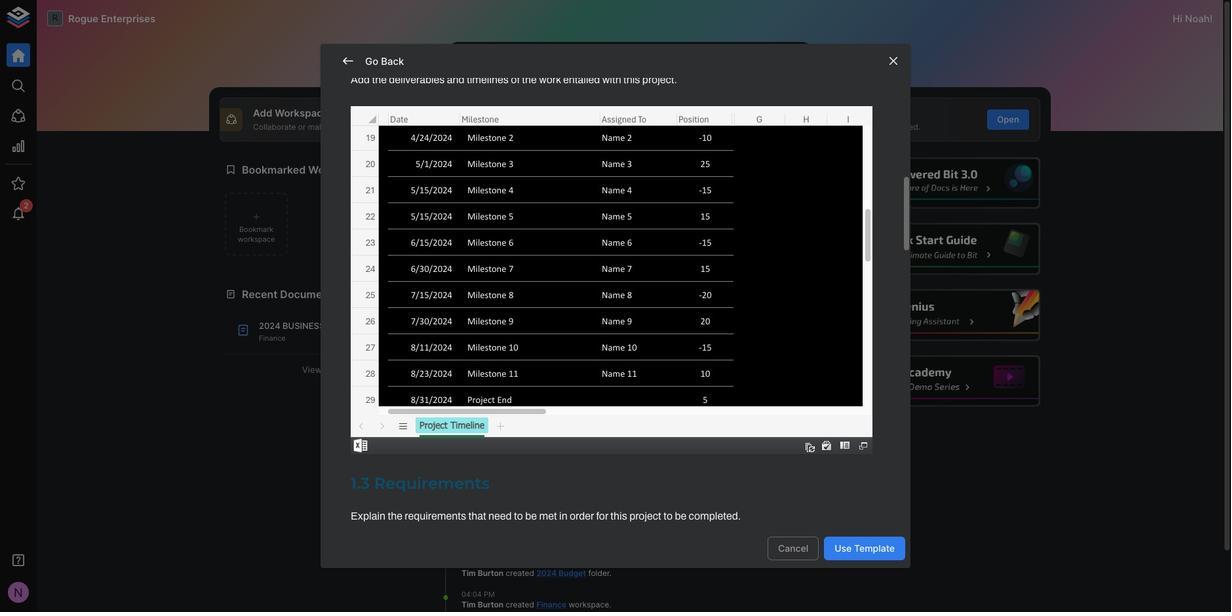 Task type: vqa. For each thing, say whether or not it's contained in the screenshot.


Task type: locate. For each thing, give the bounding box(es) containing it.
1 vertical spatial finance link
[[537, 600, 567, 610]]

lott inside the 04:12 pm tim burton added noah lott to finance workspace .
[[554, 398, 569, 408]]

tim up 04:04 on the left bottom of the page
[[462, 568, 476, 578]]

.
[[502, 409, 504, 419], [566, 452, 568, 461], [610, 568, 612, 578], [609, 600, 611, 610]]

plan inside 2024 business plan
[[462, 366, 483, 376]]

be
[[525, 511, 537, 522], [675, 511, 687, 522]]

0 vertical spatial 04:07 pm
[[462, 473, 494, 482]]

created inside the 04:04 pm tim burton created finance workspace .
[[506, 600, 534, 610]]

rogue
[[68, 12, 98, 25]]

noah
[[1185, 12, 1210, 25], [462, 355, 482, 365], [532, 398, 552, 408], [532, 441, 552, 450]]

faster
[[835, 122, 856, 132]]

0 vertical spatial and
[[447, 74, 465, 86]]

2 horizontal spatial add
[[446, 114, 462, 125]]

1 or from the left
[[298, 122, 306, 132]]

0 horizontal spatial finance
[[259, 333, 286, 343]]

5 burton from the top
[[478, 600, 504, 610]]

documents
[[280, 288, 338, 301]]

finance inside the 04:12 pm tim burton added noah lott to finance workspace .
[[581, 398, 611, 408]]

add
[[351, 74, 370, 86], [253, 107, 272, 119], [446, 114, 462, 125]]

workspace down '04:12'
[[462, 409, 502, 419]]

burton down 04:04 on the left bottom of the page
[[478, 600, 504, 610]]

tim inside the 04:04 pm tim burton created finance workspace .
[[462, 600, 476, 610]]

no
[[695, 414, 707, 424]]

plan down documents
[[327, 321, 350, 331]]

or inside "create document create any type of doc or wiki."
[[618, 122, 625, 132]]

0 vertical spatial added
[[506, 398, 530, 408]]

1 horizontal spatial and
[[858, 122, 872, 132]]

need
[[489, 511, 512, 522]]

finance
[[259, 333, 286, 343], [581, 398, 611, 408], [537, 600, 567, 610]]

. inside the 04:12 pm tim burton added noah lott to finance workspace .
[[502, 409, 504, 419]]

to inside the 04:12 pm tim burton added noah lott to finance workspace .
[[571, 398, 578, 408]]

tim down 04:11
[[462, 441, 476, 450]]

added inside the 04:12 pm tim burton added noah lott to finance workspace .
[[506, 398, 530, 408]]

1 horizontal spatial business
[[554, 355, 593, 365]]

to right "need"
[[514, 511, 523, 522]]

1 vertical spatial 2024
[[532, 355, 552, 365]]

created up the 04:04 pm tim burton created finance workspace .
[[506, 568, 534, 578]]

1 horizontal spatial plan
[[462, 366, 483, 376]]

workspace inside the 04:12 pm tim burton added noah lott to finance workspace .
[[462, 409, 502, 419]]

enterprises
[[101, 12, 156, 25]]

2024 up the 04:12 pm tim burton added noah lott to finance workspace . on the left of the page
[[532, 355, 552, 365]]

3 04:07 from the top
[[462, 558, 481, 568]]

2024 business plan finance
[[259, 321, 350, 343]]

marketing team link
[[462, 452, 523, 461]]

2 be from the left
[[675, 511, 687, 522]]

use template button
[[824, 537, 906, 561]]

be left completed.
[[675, 511, 687, 522]]

1 vertical spatial plan
[[462, 366, 483, 376]]

04:07 pm up tim burton
[[462, 473, 494, 482]]

!
[[1210, 12, 1213, 25]]

pm right '04:12'
[[482, 388, 493, 397]]

04:12
[[462, 388, 480, 397]]

workspace right team
[[525, 452, 566, 461]]

be left met
[[525, 511, 537, 522]]

0 vertical spatial template
[[807, 107, 852, 119]]

1 help image from the top
[[843, 157, 1041, 209]]

0 vertical spatial finance
[[259, 333, 286, 343]]

open button
[[988, 109, 1029, 130]]

added up team
[[506, 441, 530, 450]]

1 horizontal spatial of
[[592, 122, 599, 132]]

pm up noah lott created
[[483, 345, 494, 354]]

workspace down folder
[[569, 600, 609, 610]]

this right with
[[624, 74, 640, 86]]

rogue enterprises
[[68, 12, 156, 25]]

of left 'doc'
[[592, 122, 599, 132]]

folder
[[588, 568, 610, 578]]

of
[[511, 74, 520, 86], [592, 122, 599, 132]]

0 horizontal spatial workspace
[[275, 107, 328, 119]]

business down documents
[[283, 321, 325, 331]]

1 horizontal spatial finance
[[537, 600, 567, 610]]

0 horizontal spatial the
[[372, 74, 387, 86]]

4 burton from the top
[[478, 568, 504, 578]]

view
[[302, 364, 322, 375]]

entailed
[[563, 74, 600, 86]]

1 horizontal spatial or
[[618, 122, 625, 132]]

0 horizontal spatial be
[[525, 511, 537, 522]]

add inside go back dialog
[[351, 74, 370, 86]]

1 horizontal spatial workspace
[[450, 288, 507, 301]]

created
[[501, 355, 529, 365], [506, 568, 534, 578], [506, 600, 534, 610]]

pm right 04:11
[[481, 431, 492, 440]]

to down 2024 business plan
[[571, 398, 578, 408]]

plan for 2024 business plan finance
[[327, 321, 350, 331]]

tim up that
[[462, 483, 476, 493]]

burton inside the 04:12 pm tim burton added noah lott to finance workspace .
[[478, 398, 504, 408]]

1 horizontal spatial the
[[388, 511, 403, 522]]

business inside 2024 business plan
[[554, 355, 593, 365]]

burton down '04:12'
[[478, 398, 504, 408]]

1 burton from the top
[[478, 398, 504, 408]]

create inside button
[[718, 114, 745, 125]]

0 vertical spatial 04:07
[[462, 473, 481, 482]]

plan for 2024 business plan
[[462, 366, 483, 376]]

created down 04:07 pm tim burton created 2024 budget folder .
[[506, 600, 534, 610]]

met
[[539, 511, 557, 522]]

1 vertical spatial lott
[[554, 398, 569, 408]]

2 burton from the top
[[478, 441, 504, 450]]

burton for .
[[478, 568, 504, 578]]

workspace up today
[[450, 288, 507, 301]]

add inside add workspace collaborate or make it private.
[[253, 107, 272, 119]]

the down go back
[[372, 74, 387, 86]]

lott down the 04:12 pm tim burton added noah lott to finance workspace . on the left of the page
[[554, 441, 569, 450]]

template right use
[[854, 543, 895, 554]]

0 vertical spatial lott
[[484, 355, 499, 365]]

1 vertical spatial added
[[506, 441, 530, 450]]

2 vertical spatial lott
[[554, 441, 569, 450]]

0 horizontal spatial plan
[[327, 321, 350, 331]]

of inside go back dialog
[[511, 74, 520, 86]]

of for document
[[592, 122, 599, 132]]

or right 'doc'
[[618, 122, 625, 132]]

of inside "create document create any type of doc or wiki."
[[592, 122, 599, 132]]

burton inside 04:07 pm tim burton created 2024 budget folder .
[[478, 568, 504, 578]]

burton inside '04:11 pm tim burton added noah lott to marketing team workspace .'
[[478, 441, 504, 450]]

bookmarked workspaces
[[242, 163, 371, 176]]

1 vertical spatial workspace
[[450, 288, 507, 301]]

burton up 04:04 on the left bottom of the page
[[478, 568, 504, 578]]

finance link
[[581, 398, 611, 408], [537, 600, 567, 610]]

2 04:07 from the top
[[462, 516, 481, 525]]

lott down 2024 business plan
[[554, 398, 569, 408]]

of for the
[[511, 74, 520, 86]]

tim down 04:04 on the left bottom of the page
[[462, 600, 476, 610]]

0 horizontal spatial template
[[807, 107, 852, 119]]

1 tim from the top
[[462, 398, 476, 408]]

workspace up make
[[275, 107, 328, 119]]

workspace
[[238, 235, 275, 244], [462, 409, 502, 419], [525, 452, 566, 461], [569, 600, 609, 610]]

template inside use template button
[[854, 543, 895, 554]]

. up '04:11 pm tim burton added noah lott to marketing team workspace .'
[[502, 409, 504, 419]]

plan inside 2024 business plan finance
[[327, 321, 350, 331]]

04:11
[[462, 431, 479, 440]]

2024 for 2024 business plan finance
[[259, 321, 280, 331]]

0 horizontal spatial or
[[298, 122, 306, 132]]

noah down the 04:12 pm tim burton added noah lott to finance workspace . on the left of the page
[[532, 441, 552, 450]]

to
[[571, 398, 578, 408], [571, 441, 578, 450], [514, 511, 523, 522], [664, 511, 673, 522]]

04:07
[[462, 473, 481, 482], [462, 516, 481, 525], [462, 558, 481, 568]]

5 tim from the top
[[462, 600, 476, 610]]

0 vertical spatial of
[[511, 74, 520, 86]]

1 vertical spatial of
[[592, 122, 599, 132]]

lott for .
[[554, 398, 569, 408]]

add for workspace
[[253, 107, 272, 119]]

2 horizontal spatial finance
[[581, 398, 611, 408]]

add for the
[[351, 74, 370, 86]]

burton up "need"
[[478, 483, 504, 493]]

2 vertical spatial 2024
[[537, 568, 557, 578]]

1 horizontal spatial be
[[675, 511, 687, 522]]

help image
[[843, 157, 1041, 209], [843, 223, 1041, 275], [843, 289, 1041, 341], [843, 355, 1041, 407]]

workspace inside bookmark workspace button
[[238, 235, 275, 244]]

2 added from the top
[[506, 441, 530, 450]]

and inside template gallery create faster and get inspired.
[[858, 122, 872, 132]]

2024 inside 2024 business plan
[[532, 355, 552, 365]]

. inside 04:07 pm tim burton created 2024 budget folder .
[[610, 568, 612, 578]]

0 horizontal spatial add
[[253, 107, 272, 119]]

work
[[539, 74, 561, 86]]

tim down '04:12'
[[462, 398, 476, 408]]

explain the requirements that need to be met in order for this project to be completed.
[[351, 511, 741, 522]]

0 vertical spatial created
[[501, 355, 529, 365]]

hi noah !
[[1173, 12, 1213, 25]]

pm right 04:04 on the left bottom of the page
[[484, 590, 495, 599]]

2 horizontal spatial the
[[522, 74, 537, 86]]

0 horizontal spatial of
[[511, 74, 520, 86]]

lott up document
[[484, 355, 499, 365]]

the for deliverables
[[372, 74, 387, 86]]

04:11 pm tim burton added noah lott to marketing team workspace .
[[462, 431, 578, 461]]

0 horizontal spatial finance link
[[537, 600, 567, 610]]

. right team
[[566, 452, 568, 461]]

and inside go back dialog
[[447, 74, 465, 86]]

created up document
[[501, 355, 529, 365]]

workspace
[[275, 107, 328, 119], [450, 288, 507, 301]]

0 vertical spatial business
[[283, 321, 325, 331]]

04:07 pm tim burton created 2024 budget folder .
[[462, 558, 612, 578]]

workspace inside add workspace collaborate or make it private.
[[275, 107, 328, 119]]

noah right "hi"
[[1185, 12, 1210, 25]]

1 vertical spatial business
[[554, 355, 593, 365]]

1 vertical spatial 04:07 pm
[[462, 516, 494, 525]]

2 04:07 pm from the top
[[462, 516, 494, 525]]

back
[[381, 55, 404, 67]]

pm inside the 04:12 pm tim burton added noah lott to finance workspace .
[[482, 388, 493, 397]]

04:07 up tim burton
[[462, 473, 481, 482]]

to down the 04:12 pm tim burton added noah lott to finance workspace . on the left of the page
[[571, 441, 578, 450]]

2024 down recent
[[259, 321, 280, 331]]

and left timelines
[[447, 74, 465, 86]]

2024
[[259, 321, 280, 331], [532, 355, 552, 365], [537, 568, 557, 578]]

or inside add workspace collaborate or make it private.
[[298, 122, 306, 132]]

bookmark workspace
[[238, 225, 275, 244]]

04:04 pm tim burton created finance workspace .
[[462, 590, 611, 610]]

tim inside the 04:12 pm tim burton added noah lott to finance workspace .
[[462, 398, 476, 408]]

noah down 2024 business plan link
[[532, 398, 552, 408]]

2 vertical spatial 04:07
[[462, 558, 481, 568]]

workspace activities
[[450, 288, 557, 301]]

or
[[298, 122, 306, 132], [618, 122, 625, 132]]

1 added from the top
[[506, 398, 530, 408]]

1 horizontal spatial template
[[854, 543, 895, 554]]

0 vertical spatial plan
[[327, 321, 350, 331]]

added inside '04:11 pm tim burton added noah lott to marketing team workspace .'
[[506, 441, 530, 450]]

noah down 04:13
[[462, 355, 482, 365]]

1 vertical spatial created
[[506, 568, 534, 578]]

pm down that
[[483, 558, 494, 568]]

. down folder
[[609, 600, 611, 610]]

business inside 2024 business plan finance
[[283, 321, 325, 331]]

business for 2024 business plan
[[554, 355, 593, 365]]

the right explain
[[388, 511, 403, 522]]

2 tim from the top
[[462, 441, 476, 450]]

this right 'for'
[[611, 511, 627, 522]]

2024 left budget
[[537, 568, 557, 578]]

0 horizontal spatial and
[[447, 74, 465, 86]]

. inside '04:11 pm tim burton added noah lott to marketing team workspace .'
[[566, 452, 568, 461]]

burton up 'marketing team' "link"
[[478, 441, 504, 450]]

and down gallery
[[858, 122, 872, 132]]

burton
[[478, 398, 504, 408], [478, 441, 504, 450], [478, 483, 504, 493], [478, 568, 504, 578], [478, 600, 504, 610]]

0 horizontal spatial business
[[283, 321, 325, 331]]

plan
[[327, 321, 350, 331], [462, 366, 483, 376]]

04:07 pm down tim burton
[[462, 516, 494, 525]]

1 vertical spatial finance
[[581, 398, 611, 408]]

tim for .
[[462, 568, 476, 578]]

1 be from the left
[[525, 511, 537, 522]]

budget
[[559, 568, 586, 578]]

recent documents
[[242, 288, 338, 301]]

. right budget
[[610, 568, 612, 578]]

2024 inside 2024 business plan finance
[[259, 321, 280, 331]]

finance inside 2024 business plan finance
[[259, 333, 286, 343]]

04:07 pm
[[462, 473, 494, 482], [462, 516, 494, 525]]

recently favorited
[[658, 288, 753, 301]]

or left make
[[298, 122, 306, 132]]

pm inside 04:07 pm tim burton created 2024 budget folder .
[[483, 558, 494, 568]]

1 vertical spatial template
[[854, 543, 895, 554]]

create button
[[710, 109, 752, 130]]

1 horizontal spatial add
[[351, 74, 370, 86]]

business up the 04:12 pm tim burton added noah lott to finance workspace . on the left of the page
[[554, 355, 593, 365]]

lott inside '04:11 pm tim burton added noah lott to marketing team workspace .'
[[554, 441, 569, 450]]

pm inside '04:11 pm tim burton added noah lott to marketing team workspace .'
[[481, 431, 492, 440]]

in
[[559, 511, 568, 522]]

04:07 left "need"
[[462, 516, 481, 525]]

noah lott created
[[462, 355, 532, 365]]

0 vertical spatial this
[[624, 74, 640, 86]]

1 vertical spatial and
[[858, 122, 872, 132]]

workspace down bookmark
[[238, 235, 275, 244]]

plan up '04:12'
[[462, 366, 483, 376]]

1 horizontal spatial finance link
[[581, 398, 611, 408]]

2 or from the left
[[618, 122, 625, 132]]

created inside 04:07 pm tim burton created 2024 budget folder .
[[506, 568, 534, 578]]

0 vertical spatial workspace
[[275, 107, 328, 119]]

tim inside 04:07 pm tim burton created 2024 budget folder .
[[462, 568, 476, 578]]

04:07 up 04:04 on the left bottom of the page
[[462, 558, 481, 568]]

2 vertical spatial finance
[[537, 600, 567, 610]]

requirements
[[405, 511, 466, 522]]

template up 'faster'
[[807, 107, 852, 119]]

of right timelines
[[511, 74, 520, 86]]

2024 inside 04:07 pm tim burton created 2024 budget folder .
[[537, 568, 557, 578]]

0 vertical spatial 2024
[[259, 321, 280, 331]]

to right project
[[664, 511, 673, 522]]

4 tim from the top
[[462, 568, 476, 578]]

the left work
[[522, 74, 537, 86]]

1 vertical spatial 04:07
[[462, 516, 481, 525]]

tim inside '04:11 pm tim burton added noah lott to marketing team workspace .'
[[462, 441, 476, 450]]

deliverables
[[389, 74, 445, 86]]

2 vertical spatial created
[[506, 600, 534, 610]]

go back
[[365, 55, 404, 67]]

added down document
[[506, 398, 530, 408]]

. inside the 04:04 pm tim burton created finance workspace .
[[609, 600, 611, 610]]

finance inside the 04:04 pm tim burton created finance workspace .
[[537, 600, 567, 610]]

3 burton from the top
[[478, 483, 504, 493]]



Task type: describe. For each thing, give the bounding box(es) containing it.
no favorites found.
[[695, 414, 773, 424]]

burton for marketing
[[478, 441, 504, 450]]

bookmarked
[[242, 163, 306, 176]]

it
[[330, 122, 335, 132]]

04:12 pm tim burton added noah lott to finance workspace .
[[462, 388, 611, 419]]

for
[[596, 511, 608, 522]]

use
[[835, 543, 852, 554]]

collaborate
[[253, 122, 296, 132]]

marketing
[[462, 452, 500, 461]]

2024 for 2024 business plan
[[532, 355, 552, 365]]

template inside template gallery create faster and get inspired.
[[807, 107, 852, 119]]

tim for finance
[[462, 398, 476, 408]]

project
[[630, 511, 662, 522]]

hi
[[1173, 12, 1183, 25]]

workspace inside '04:11 pm tim burton added noah lott to marketing team workspace .'
[[525, 452, 566, 461]]

explain
[[351, 511, 386, 522]]

workspaces
[[308, 163, 371, 176]]

cancel button
[[768, 537, 819, 561]]

completed.
[[689, 511, 741, 522]]

add button
[[433, 109, 475, 130]]

burton inside the 04:04 pm tim burton created finance workspace .
[[478, 600, 504, 610]]

type
[[573, 122, 590, 132]]

noah inside the 04:12 pm tim burton added noah lott to finance workspace .
[[532, 398, 552, 408]]

wiki.
[[627, 122, 644, 132]]

add the deliverables and timelines of the work entailed with this project.
[[351, 74, 677, 86]]

use template
[[835, 543, 895, 554]]

recently
[[658, 288, 702, 301]]

any
[[557, 122, 571, 132]]

added for .
[[506, 398, 530, 408]]

2024 business plan link
[[462, 355, 593, 376]]

workspace inside the 04:04 pm tim burton created finance workspace .
[[569, 600, 609, 610]]

create inside template gallery create faster and get inspired.
[[807, 122, 832, 132]]

order
[[570, 511, 594, 522]]

requirements
[[374, 474, 490, 493]]

04:13 pm
[[462, 345, 494, 354]]

r
[[52, 13, 58, 23]]

view all button
[[225, 360, 412, 380]]

all
[[324, 364, 335, 375]]

bookmark
[[239, 225, 273, 234]]

to inside '04:11 pm tim burton added noah lott to marketing team workspace .'
[[571, 441, 578, 450]]

view all
[[302, 364, 335, 375]]

recent
[[242, 288, 278, 301]]

n
[[14, 585, 23, 600]]

04:07 inside 04:07 pm tim burton created 2024 budget folder .
[[462, 558, 481, 568]]

inspired.
[[889, 122, 921, 132]]

open
[[998, 114, 1019, 125]]

3 tim from the top
[[462, 483, 476, 493]]

2024 business plan
[[462, 355, 593, 376]]

favorites
[[709, 414, 745, 424]]

document
[[565, 107, 614, 119]]

1.3 requirements
[[351, 474, 490, 493]]

2 help image from the top
[[843, 223, 1041, 275]]

team
[[502, 452, 523, 461]]

tim for marketing
[[462, 441, 476, 450]]

cancel
[[778, 543, 809, 554]]

get
[[875, 122, 887, 132]]

4 help image from the top
[[843, 355, 1041, 407]]

3 help image from the top
[[843, 289, 1041, 341]]

1 04:07 from the top
[[462, 473, 481, 482]]

the for requirements
[[388, 511, 403, 522]]

favorited
[[705, 288, 753, 301]]

04:04
[[462, 590, 482, 599]]

add workspace collaborate or make it private.
[[253, 107, 365, 132]]

04:13
[[462, 345, 481, 354]]

with
[[602, 74, 621, 86]]

timelines
[[467, 74, 509, 86]]

go
[[365, 55, 379, 67]]

tim burton
[[462, 483, 504, 493]]

make
[[308, 122, 328, 132]]

private.
[[337, 122, 365, 132]]

found.
[[747, 414, 773, 424]]

n button
[[4, 578, 33, 607]]

go back dialog
[[321, 44, 911, 568]]

activities
[[510, 288, 557, 301]]

create document create any type of doc or wiki.
[[530, 107, 644, 132]]

created for finance
[[506, 600, 534, 610]]

noah inside '04:11 pm tim burton added noah lott to marketing team workspace .'
[[532, 441, 552, 450]]

that
[[469, 511, 486, 522]]

today
[[441, 318, 465, 329]]

pm inside the 04:04 pm tim burton created finance workspace .
[[484, 590, 495, 599]]

pm down tim burton
[[483, 516, 494, 525]]

document
[[485, 366, 522, 376]]

gallery
[[854, 107, 888, 119]]

add inside button
[[446, 114, 462, 125]]

pm up tim burton
[[483, 473, 494, 482]]

project.
[[643, 74, 677, 86]]

doc
[[601, 122, 615, 132]]

bookmark workspace button
[[225, 193, 288, 256]]

0 vertical spatial finance link
[[581, 398, 611, 408]]

1 vertical spatial this
[[611, 511, 627, 522]]

burton for finance
[[478, 398, 504, 408]]

created for 2024
[[506, 568, 534, 578]]

1 04:07 pm from the top
[[462, 473, 494, 482]]

2024 budget link
[[537, 568, 586, 578]]

business for 2024 business plan finance
[[283, 321, 325, 331]]

lott for workspace
[[554, 441, 569, 450]]

added for workspace
[[506, 441, 530, 450]]

template gallery create faster and get inspired.
[[807, 107, 921, 132]]

1.3
[[351, 474, 370, 493]]



